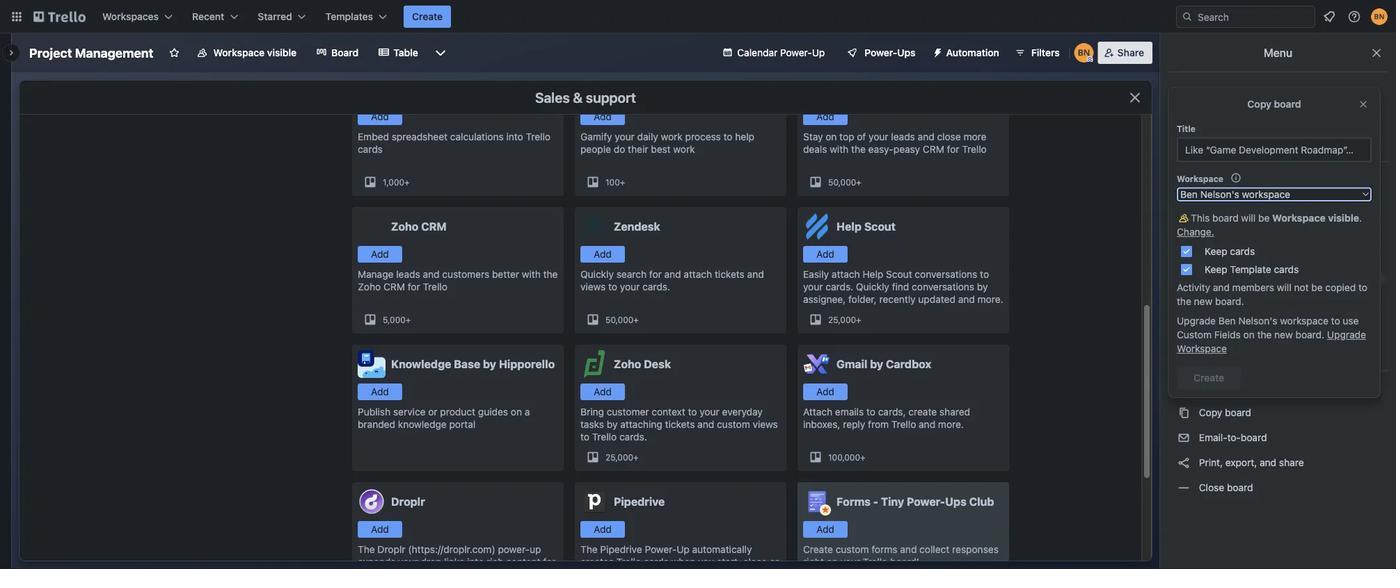 Task type: describe. For each thing, give the bounding box(es) containing it.
add for zendesk
[[594, 249, 612, 260]]

power- inside button
[[865, 47, 897, 58]]

1 vertical spatial conversations
[[912, 282, 974, 293]]

their
[[628, 144, 648, 155]]

on inside upgrade ben nelson's workspace to use custom fields on the new board.
[[1243, 330, 1255, 341]]

to inside upgrade ben nelson's workspace to use custom fields on the new board.
[[1331, 316, 1340, 327]]

add for zoho crm
[[371, 249, 389, 260]]

sales & support
[[535, 89, 636, 105]]

knowledge base by hipporello
[[391, 358, 555, 371]]

for inside manage leads and customers better with the zoho crm for trello
[[408, 282, 420, 293]]

25,000 + for zoho desk
[[605, 453, 639, 463]]

customize views image
[[433, 46, 447, 60]]

from
[[868, 419, 889, 431]]

1 vertical spatial 50,000 +
[[605, 315, 639, 325]]

add button for forms - tiny power-ups club
[[803, 522, 848, 539]]

automation inside button
[[946, 47, 999, 58]]

automatically
[[692, 545, 752, 556]]

email-to-board link
[[1169, 427, 1388, 450]]

upgrade workspace link
[[1177, 330, 1366, 355]]

quickly inside quickly search for and attach tickets and views to your cards.
[[580, 269, 614, 280]]

support
[[586, 89, 636, 105]]

100
[[605, 177, 620, 187]]

template
[[1230, 264, 1271, 276]]

for inside quickly search for and attach tickets and views to your cards.
[[649, 269, 662, 280]]

knowledge
[[398, 419, 447, 431]]

right
[[803, 557, 824, 569]]

embed
[[358, 131, 389, 143]]

add for gmail by cardbox
[[816, 387, 834, 398]]

crm inside manage leads and customers better with the zoho crm for trello
[[383, 282, 405, 293]]

project
[[29, 45, 72, 60]]

add for forms - tiny power-ups club
[[816, 524, 834, 536]]

visible inside button
[[267, 47, 297, 58]]

sm image for this board will be
[[1177, 212, 1191, 225]]

100 +
[[605, 177, 625, 187]]

workspace up change at right
[[1177, 174, 1223, 184]]

filters button
[[1010, 42, 1064, 64]]

do
[[614, 144, 625, 155]]

recent button
[[184, 6, 247, 28]]

change background link
[[1169, 193, 1388, 215]]

+ down folder,
[[856, 315, 861, 325]]

+ up zoho desk
[[634, 315, 639, 325]]

+ down do
[[620, 177, 625, 187]]

power- inside the pipedrive power-up automatically creates trello cards when you start, close or move a deal to a selected stage in yo
[[645, 545, 677, 556]]

the inside stay on top of your leads and close more deals with the easy-peasy crm for trello
[[851, 144, 866, 155]]

.
[[1359, 213, 1362, 224]]

board up the print, export, and share at the right bottom of page
[[1241, 433, 1267, 444]]

and inside easily attach help scout conversations to your cards.  quickly find conversations by assignee, folder, recently updated and more.
[[958, 294, 975, 306]]

tickets inside quickly search for and attach tickets and views to your cards.
[[715, 269, 745, 280]]

trello inside the bring customer context to your everyday tasks by attaching tickets and custom views to trello cards.
[[592, 432, 617, 443]]

25,000 + for help scout
[[828, 315, 861, 325]]

cardbox
[[886, 358, 931, 371]]

tickets inside the bring customer context to your everyday tasks by attaching tickets and custom views to trello cards.
[[665, 419, 695, 431]]

1 horizontal spatial copy
[[1247, 98, 1272, 110]]

shared
[[939, 407, 970, 418]]

Board name text field
[[22, 42, 160, 64]]

power- inside "link"
[[780, 47, 812, 58]]

this
[[1229, 89, 1245, 100]]

2 keep from the top
[[1205, 264, 1227, 276]]

will inside this board will be workspace visible . change.
[[1241, 213, 1256, 224]]

sm image for labels
[[1177, 297, 1191, 311]]

25,000 for help scout
[[828, 315, 856, 325]]

board!
[[890, 557, 919, 569]]

0 horizontal spatial 50,000
[[605, 315, 634, 325]]

stage
[[697, 570, 722, 570]]

board inside button
[[1248, 89, 1274, 100]]

cards inside the pipedrive power-up automatically creates trello cards when you start, close or move a deal to a selected stage in yo
[[644, 557, 669, 569]]

deals
[[803, 144, 827, 155]]

print, export, and share link
[[1169, 452, 1388, 475]]

daily
[[637, 131, 658, 143]]

1 horizontal spatial crm
[[421, 220, 447, 233]]

cards up template
[[1230, 246, 1255, 258]]

club
[[969, 496, 994, 509]]

open information menu image
[[1347, 10, 1361, 24]]

quickly inside easily attach help scout conversations to your cards.  quickly find conversations by assignee, folder, recently updated and more.
[[856, 282, 889, 293]]

0 vertical spatial pipedrive
[[614, 496, 665, 509]]

star or unstar board image
[[169, 47, 180, 58]]

or inside publish service or product guides on a branded knowledge portal
[[428, 407, 437, 418]]

to inside easily attach help scout conversations to your cards.  quickly find conversations by assignee, folder, recently updated and more.
[[980, 269, 989, 280]]

create
[[908, 407, 937, 418]]

bring customer context to your everyday tasks by attaching tickets and custom views to trello cards.
[[580, 407, 778, 443]]

tasks
[[580, 419, 604, 431]]

0 horizontal spatial copy
[[1199, 407, 1222, 419]]

print,
[[1199, 458, 1223, 469]]

inboxes,
[[803, 419, 840, 431]]

automation link
[[1169, 243, 1388, 265]]

1 horizontal spatial power-ups
[[1196, 273, 1251, 285]]

stay on top of your leads and close more deals with the easy-peasy crm for trello
[[803, 131, 987, 155]]

by inside the bring customer context to your everyday tasks by attaching tickets and custom views to trello cards.
[[607, 419, 618, 431]]

activity inside keep cards keep template cards activity and members will not be copied to the new board.
[[1177, 282, 1210, 294]]

trello inside the pipedrive power-up automatically creates trello cards when you start, close or move a deal to a selected stage in yo
[[616, 557, 641, 569]]

with inside manage leads and customers better with the zoho crm for trello
[[522, 269, 541, 280]]

and inside the bring customer context to your everyday tasks by attaching tickets and custom views to trello cards.
[[697, 419, 714, 431]]

settings link
[[1169, 168, 1388, 190]]

close board
[[1196, 483, 1253, 494]]

be inside this board will be workspace visible . change.
[[1258, 213, 1270, 224]]

to inside quickly search for and attach tickets and views to your cards.
[[608, 282, 617, 293]]

archived items link
[[1169, 134, 1388, 156]]

trello inside manage leads and customers better with the zoho crm for trello
[[423, 282, 447, 293]]

more. inside easily attach help scout conversations to your cards.  quickly find conversations by assignee, folder, recently updated and more.
[[978, 294, 1003, 306]]

add for droplr
[[371, 524, 389, 536]]

100,000
[[828, 453, 860, 463]]

search image
[[1182, 11, 1193, 22]]

+ up the zoho crm
[[404, 177, 410, 187]]

help inside easily attach help scout conversations to your cards.  quickly find conversations by assignee, folder, recently updated and more.
[[863, 269, 883, 280]]

board up to- at the bottom of the page
[[1225, 407, 1251, 419]]

board
[[331, 47, 359, 58]]

starred button
[[249, 6, 314, 28]]

this member is an admin of this board. image
[[1087, 56, 1093, 63]]

up inside the pipedrive power-up automatically creates trello cards when you start, close or move a deal to a selected stage in yo
[[677, 545, 690, 556]]

2 horizontal spatial a
[[649, 570, 654, 570]]

and left share
[[1260, 458, 1276, 469]]

trello inside create custom forms and collect responses right on your trello board!
[[863, 557, 888, 569]]

to inside "gamify your daily work process to help people do their best work"
[[724, 131, 733, 143]]

sm image for power-ups
[[1177, 272, 1191, 286]]

forms - tiny power-ups club
[[837, 496, 994, 509]]

when
[[671, 557, 695, 569]]

1 horizontal spatial 50,000 +
[[828, 177, 861, 187]]

a inside publish service or product guides on a branded knowledge portal
[[525, 407, 530, 418]]

workspace inside button
[[213, 47, 265, 58]]

add button up embed
[[358, 109, 402, 125]]

custom inside upgrade ben nelson's workspace to use custom fields on the new board.
[[1177, 330, 1212, 341]]

title
[[1177, 124, 1196, 134]]

with inside stay on top of your leads and close more deals with the easy-peasy crm for trello
[[830, 144, 849, 155]]

share
[[1279, 458, 1304, 469]]

board inside this board will be workspace visible . change.
[[1212, 213, 1239, 224]]

more. inside attach emails to cards, create shared inboxes, reply from trello and more.
[[938, 419, 964, 431]]

1 vertical spatial work
[[673, 144, 695, 155]]

board down export,
[[1227, 483, 1253, 494]]

attach inside easily attach help scout conversations to your cards.  quickly find conversations by assignee, folder, recently updated and more.
[[832, 269, 860, 280]]

the
[[580, 545, 598, 556]]

1 horizontal spatial ups
[[945, 496, 967, 509]]

table link
[[370, 42, 426, 64]]

add for help scout
[[816, 249, 834, 260]]

and inside create custom forms and collect responses right on your trello board!
[[900, 545, 917, 556]]

this
[[1191, 213, 1210, 224]]

1 horizontal spatial automation
[[1196, 248, 1250, 260]]

1 horizontal spatial a
[[607, 570, 613, 570]]

25,000 for zoho desk
[[605, 453, 633, 463]]

knowledge
[[391, 358, 451, 371]]

add button for gmail by cardbox
[[803, 384, 848, 401]]

copy board inside "copy board" link
[[1196, 407, 1251, 419]]

on inside publish service or product guides on a branded knowledge portal
[[511, 407, 522, 418]]

sm image for make template
[[1177, 347, 1191, 361]]

add button for zoho desk
[[580, 384, 625, 401]]

this board will be workspace visible . change.
[[1177, 213, 1362, 238]]

crm inside stay on top of your leads and close more deals with the easy-peasy crm for trello
[[923, 144, 944, 155]]

add button up gamify
[[580, 109, 625, 125]]

and right search
[[664, 269, 681, 280]]

top
[[839, 131, 854, 143]]

0 vertical spatial work
[[661, 131, 683, 143]]

0 vertical spatial activity
[[1196, 114, 1232, 125]]

sm image for close board
[[1177, 482, 1191, 496]]

Search field
[[1193, 6, 1315, 27]]

board. inside keep cards keep template cards activity and members will not be copied to the new board.
[[1215, 296, 1244, 308]]

1 vertical spatial ben nelson (bennelson96) image
[[1074, 43, 1094, 63]]

0 vertical spatial scout
[[864, 220, 896, 233]]

be inside keep cards keep template cards activity and members will not be copied to the new board.
[[1311, 282, 1323, 294]]

your inside quickly search for and attach tickets and views to your cards.
[[620, 282, 640, 293]]

upgrade for upgrade workspace
[[1327, 330, 1366, 341]]

templates button
[[317, 6, 395, 28]]

recent
[[192, 11, 224, 22]]

filters
[[1031, 47, 1060, 58]]

reply
[[843, 419, 865, 431]]

publish
[[358, 407, 391, 418]]

make template link
[[1169, 343, 1388, 365]]

your inside stay on top of your leads and close more deals with the easy-peasy crm for trello
[[869, 131, 888, 143]]

the inside manage leads and customers better with the zoho crm for trello
[[543, 269, 558, 280]]

upgrade workspace
[[1177, 330, 1366, 355]]

spreadsheet
[[392, 131, 448, 143]]

share button
[[1098, 42, 1152, 64]]

not
[[1294, 282, 1309, 294]]

calendar power-up
[[737, 47, 825, 58]]

close inside the pipedrive power-up automatically creates trello cards when you start, close or move a deal to a selected stage in yo
[[743, 557, 767, 569]]

board up archived items link
[[1274, 98, 1301, 110]]

sm image for automation
[[1177, 247, 1191, 261]]

custom inside the bring customer context to your everyday tasks by attaching tickets and custom views to trello cards.
[[717, 419, 750, 431]]

zoho for zoho crm
[[391, 220, 418, 233]]

peasy
[[894, 144, 920, 155]]

by inside easily attach help scout conversations to your cards.  quickly find conversations by assignee, folder, recently updated and more.
[[977, 282, 988, 293]]

views inside quickly search for and attach tickets and views to your cards.
[[580, 282, 606, 293]]

about
[[1199, 89, 1226, 100]]

change
[[1199, 198, 1234, 209]]

recently
[[879, 294, 916, 306]]

power-ups inside button
[[865, 47, 916, 58]]

desk
[[644, 358, 671, 371]]

manage
[[358, 269, 394, 280]]

trello inside the "embed spreadsheet calculations into trello cards"
[[526, 131, 551, 143]]

Title text field
[[1177, 137, 1372, 163]]

ups inside button
[[897, 47, 916, 58]]

background
[[1236, 198, 1290, 209]]

find
[[892, 282, 909, 293]]

publish service or product guides on a branded knowledge portal
[[358, 407, 530, 431]]

new inside keep cards keep template cards activity and members will not be copied to the new board.
[[1194, 296, 1213, 308]]

sm image inside "automation" button
[[927, 42, 946, 61]]

people
[[580, 144, 611, 155]]

0 vertical spatial ben nelson (bennelson96) image
[[1371, 8, 1388, 25]]

0 vertical spatial conversations
[[915, 269, 977, 280]]

and inside stay on top of your leads and close more deals with the easy-peasy crm for trello
[[918, 131, 934, 143]]

change background
[[1196, 198, 1290, 209]]

create button
[[404, 6, 451, 28]]

sm image for watch
[[1177, 381, 1191, 395]]

add button for pipedrive
[[580, 522, 625, 539]]

back to home image
[[33, 6, 86, 28]]

cards. inside the bring customer context to your everyday tasks by attaching tickets and custom views to trello cards.
[[619, 432, 647, 443]]

menu
[[1264, 46, 1293, 60]]

on inside stay on top of your leads and close more deals with the easy-peasy crm for trello
[[826, 131, 837, 143]]

starred
[[258, 11, 292, 22]]

visible inside this board will be workspace visible . change.
[[1328, 213, 1359, 224]]

+ up knowledge
[[406, 315, 411, 325]]

process
[[685, 131, 721, 143]]

your inside "gamify your daily work process to help people do their best work"
[[615, 131, 635, 143]]

add for zoho desk
[[594, 387, 612, 398]]



Task type: locate. For each thing, give the bounding box(es) containing it.
50,000 down search
[[605, 315, 634, 325]]

1 vertical spatial crm
[[421, 220, 447, 233]]

0 horizontal spatial attach
[[684, 269, 712, 280]]

leads inside manage leads and customers better with the zoho crm for trello
[[396, 269, 420, 280]]

your inside easily attach help scout conversations to your cards.  quickly find conversations by assignee, folder, recently updated and more.
[[803, 282, 823, 293]]

close right "start,"
[[743, 557, 767, 569]]

2 vertical spatial crm
[[383, 282, 405, 293]]

add button for zoho crm
[[358, 246, 402, 263]]

cards. inside quickly search for and attach tickets and views to your cards.
[[642, 282, 670, 293]]

in
[[725, 570, 733, 570]]

custom
[[1198, 223, 1233, 235], [1177, 330, 1212, 341]]

zoho desk
[[614, 358, 671, 371]]

create custom forms and collect responses right on your trello board!
[[803, 545, 999, 569]]

leads
[[891, 131, 915, 143], [396, 269, 420, 280]]

fields down change background
[[1236, 223, 1262, 235]]

leads up the peasy
[[891, 131, 915, 143]]

2 vertical spatial for
[[408, 282, 420, 293]]

stickers link
[[1169, 318, 1388, 340]]

attach
[[684, 269, 712, 280], [832, 269, 860, 280]]

attach right search
[[684, 269, 712, 280]]

the right better
[[543, 269, 558, 280]]

to inside the pipedrive power-up automatically creates trello cards when you start, close or move a deal to a selected stage in yo
[[637, 570, 646, 570]]

1 vertical spatial visible
[[1328, 213, 1359, 224]]

the inside keep cards keep template cards activity and members will not be copied to the new board.
[[1177, 296, 1191, 308]]

0 horizontal spatial zoho
[[358, 282, 381, 293]]

you
[[698, 557, 714, 569]]

your left everyday
[[700, 407, 719, 418]]

fields down ben
[[1214, 330, 1241, 341]]

0 vertical spatial leads
[[891, 131, 915, 143]]

crm right the peasy
[[923, 144, 944, 155]]

automation
[[946, 47, 999, 58], [1196, 248, 1250, 260]]

by
[[977, 282, 988, 293], [483, 358, 496, 371], [870, 358, 883, 371], [607, 419, 618, 431]]

sm image for print, export, and share
[[1177, 457, 1191, 470]]

0 vertical spatial board.
[[1215, 296, 1244, 308]]

0 vertical spatial 50,000 +
[[828, 177, 861, 187]]

trello down tasks
[[592, 432, 617, 443]]

use
[[1343, 316, 1359, 327]]

1 horizontal spatial custom
[[836, 545, 869, 556]]

1 vertical spatial leads
[[396, 269, 420, 280]]

sm image for copy board
[[1177, 406, 1191, 420]]

upgrade inside upgrade workspace
[[1327, 330, 1366, 341]]

1 horizontal spatial with
[[830, 144, 849, 155]]

pipedrive inside the pipedrive power-up automatically creates trello cards when you start, close or move a deal to a selected stage in yo
[[600, 545, 642, 556]]

sm image left settings
[[1177, 172, 1191, 186]]

1 horizontal spatial board.
[[1296, 330, 1324, 341]]

1 horizontal spatial views
[[753, 419, 778, 431]]

1 keep from the top
[[1205, 246, 1227, 258]]

0 horizontal spatial help
[[837, 220, 862, 233]]

0 vertical spatial crm
[[923, 144, 944, 155]]

crm up customers
[[421, 220, 447, 233]]

close
[[937, 131, 961, 143], [743, 557, 767, 569]]

0 horizontal spatial with
[[522, 269, 541, 280]]

watch link
[[1169, 377, 1388, 399]]

a
[[525, 407, 530, 418], [607, 570, 613, 570], [649, 570, 654, 570]]

copy board right this
[[1247, 98, 1301, 110]]

your inside the bring customer context to your everyday tasks by attaching tickets and custom views to trello cards.
[[700, 407, 719, 418]]

trello up deal
[[616, 557, 641, 569]]

labels link
[[1169, 293, 1388, 315]]

0 horizontal spatial new
[[1194, 296, 1213, 308]]

your right right
[[840, 557, 860, 569]]

custom inside button
[[1198, 223, 1233, 235]]

0 horizontal spatial crm
[[383, 282, 405, 293]]

fields
[[1236, 223, 1262, 235], [1214, 330, 1241, 341]]

0 vertical spatial copy board
[[1247, 98, 1301, 110]]

1 vertical spatial new
[[1274, 330, 1293, 341]]

ben nelson (bennelson96) image right filters on the right
[[1074, 43, 1094, 63]]

0 horizontal spatial ups
[[897, 47, 916, 58]]

zendesk
[[614, 220, 660, 233]]

to inside keep cards keep template cards activity and members will not be copied to the new board.
[[1359, 282, 1368, 294]]

create for create custom forms and collect responses right on your trello board!
[[803, 545, 833, 556]]

1 vertical spatial more.
[[938, 419, 964, 431]]

fields inside button
[[1236, 223, 1262, 235]]

help
[[735, 131, 754, 143]]

1 horizontal spatial create
[[803, 545, 833, 556]]

sm image inside print, export, and share link
[[1177, 457, 1191, 470]]

trello inside stay on top of your leads and close more deals with the easy-peasy crm for trello
[[962, 144, 987, 155]]

create up customize views icon
[[412, 11, 443, 22]]

settings
[[1196, 173, 1236, 184]]

custom left 'forms'
[[836, 545, 869, 556]]

on inside create custom forms and collect responses right on your trello board!
[[827, 557, 838, 569]]

a left selected
[[649, 570, 654, 570]]

copy board
[[1247, 98, 1301, 110], [1196, 407, 1251, 419]]

sm image for stickers
[[1177, 322, 1191, 336]]

leads inside stay on top of your leads and close more deals with the easy-peasy crm for trello
[[891, 131, 915, 143]]

activity up labels
[[1177, 282, 1210, 294]]

attaching
[[620, 419, 662, 431]]

1 vertical spatial 50,000
[[605, 315, 634, 325]]

ups
[[897, 47, 916, 58], [1231, 273, 1249, 285], [945, 496, 967, 509]]

for right the peasy
[[947, 144, 959, 155]]

add button up "easily"
[[803, 246, 848, 263]]

1 vertical spatial will
[[1277, 282, 1291, 294]]

copy board up email-to-board
[[1196, 407, 1251, 419]]

your down "easily"
[[803, 282, 823, 293]]

workspace down background
[[1272, 213, 1326, 224]]

1 vertical spatial views
[[753, 419, 778, 431]]

up inside "link"
[[812, 47, 825, 58]]

50,000 down top
[[828, 177, 856, 187]]

1 vertical spatial copy board
[[1196, 407, 1251, 419]]

power-ups
[[865, 47, 916, 58], [1196, 273, 1251, 285]]

upgrade down use
[[1327, 330, 1366, 341]]

0 vertical spatial views
[[580, 282, 606, 293]]

the inside upgrade ben nelson's workspace to use custom fields on the new board.
[[1257, 330, 1272, 341]]

management
[[75, 45, 153, 60]]

archived
[[1199, 139, 1239, 150]]

0 horizontal spatial be
[[1258, 213, 1270, 224]]

guides
[[478, 407, 508, 418]]

1 horizontal spatial quickly
[[856, 282, 889, 293]]

0 horizontal spatial visible
[[267, 47, 297, 58]]

add button for droplr
[[358, 522, 402, 539]]

with down top
[[830, 144, 849, 155]]

creates
[[580, 557, 614, 569]]

keep down custom fields
[[1205, 246, 1227, 258]]

change. link
[[1177, 227, 1214, 238]]

0 vertical spatial for
[[947, 144, 959, 155]]

trello down 'forms'
[[863, 557, 888, 569]]

0 horizontal spatial 25,000 +
[[605, 453, 639, 463]]

forms
[[872, 545, 897, 556]]

board right this
[[1248, 89, 1274, 100]]

board down change at right
[[1212, 213, 1239, 224]]

0 horizontal spatial a
[[525, 407, 530, 418]]

add button up manage
[[358, 246, 402, 263]]

your
[[615, 131, 635, 143], [869, 131, 888, 143], [620, 282, 640, 293], [803, 282, 823, 293], [700, 407, 719, 418], [840, 557, 860, 569]]

cards
[[358, 144, 383, 155], [1230, 246, 1255, 258], [1274, 264, 1299, 276], [644, 557, 669, 569]]

up right calendar
[[812, 47, 825, 58]]

the down of
[[851, 144, 866, 155]]

board link
[[308, 42, 367, 64]]

0 horizontal spatial views
[[580, 282, 606, 293]]

workspace down stickers
[[1177, 343, 1227, 355]]

better
[[492, 269, 519, 280]]

custom fields
[[1198, 223, 1262, 235]]

and right attaching
[[697, 419, 714, 431]]

custom down everyday
[[717, 419, 750, 431]]

1 horizontal spatial or
[[770, 557, 779, 569]]

for inside stay on top of your leads and close more deals with the easy-peasy crm for trello
[[947, 144, 959, 155]]

keep cards keep template cards activity and members will not be copied to the new board.
[[1177, 246, 1368, 308]]

cards. down attaching
[[619, 432, 647, 443]]

1 vertical spatial custom
[[1177, 330, 1212, 341]]

0 horizontal spatial tickets
[[665, 419, 695, 431]]

and left "easily"
[[747, 269, 764, 280]]

1 vertical spatial quickly
[[856, 282, 889, 293]]

primary element
[[0, 0, 1396, 33]]

1 vertical spatial scout
[[886, 269, 912, 280]]

1 vertical spatial up
[[677, 545, 690, 556]]

zoho
[[391, 220, 418, 233], [358, 282, 381, 293], [614, 358, 641, 371]]

to-
[[1227, 433, 1241, 444]]

keep
[[1205, 246, 1227, 258], [1205, 264, 1227, 276]]

2 attach from the left
[[832, 269, 860, 280]]

your up the easy-
[[869, 131, 888, 143]]

sm image inside the make template link
[[1177, 347, 1191, 361]]

sm image inside "copy board" link
[[1177, 406, 1191, 420]]

members
[[1232, 282, 1274, 294]]

0 vertical spatial custom
[[717, 419, 750, 431]]

add button down droplr at the bottom
[[358, 522, 402, 539]]

up up when
[[677, 545, 690, 556]]

5 sm image from the top
[[1177, 431, 1191, 445]]

3 sm image from the top
[[1177, 347, 1191, 361]]

cards. down search
[[642, 282, 670, 293]]

templates
[[325, 11, 373, 22]]

add for pipedrive
[[594, 524, 612, 536]]

1 horizontal spatial more.
[[978, 294, 1003, 306]]

upgrade
[[1177, 316, 1216, 327], [1327, 330, 1366, 341]]

sm image inside automation link
[[1177, 247, 1191, 261]]

and left customers
[[423, 269, 440, 280]]

create for create
[[412, 11, 443, 22]]

1 horizontal spatial attach
[[832, 269, 860, 280]]

add button for zendesk
[[580, 246, 625, 263]]

deal
[[615, 570, 634, 570]]

1 vertical spatial 25,000
[[605, 453, 633, 463]]

0 vertical spatial zoho
[[391, 220, 418, 233]]

close inside stay on top of your leads and close more deals with the easy-peasy crm for trello
[[937, 131, 961, 143]]

1 vertical spatial keep
[[1205, 264, 1227, 276]]

25,000 + down attaching
[[605, 453, 639, 463]]

add button for help scout
[[803, 246, 848, 263]]

pipedrive up the pipedrive power-up automatically creates trello cards when you start, close or move a deal to a selected stage in yo at the bottom
[[614, 496, 665, 509]]

table
[[393, 47, 418, 58]]

attach inside quickly search for and attach tickets and views to your cards.
[[684, 269, 712, 280]]

2 vertical spatial zoho
[[614, 358, 641, 371]]

1 horizontal spatial tickets
[[715, 269, 745, 280]]

quickly left search
[[580, 269, 614, 280]]

trello right into
[[526, 131, 551, 143]]

gamify
[[580, 131, 612, 143]]

zoho down the "1,000 +"
[[391, 220, 418, 233]]

or up knowledge
[[428, 407, 437, 418]]

1 attach from the left
[[684, 269, 712, 280]]

and down create
[[919, 419, 935, 431]]

sales
[[535, 89, 570, 105]]

1 vertical spatial for
[[649, 269, 662, 280]]

+ down reply
[[860, 453, 865, 463]]

copy up email-
[[1199, 407, 1222, 419]]

workspace inside this board will be workspace visible . change.
[[1272, 213, 1326, 224]]

be down background
[[1258, 213, 1270, 224]]

gmail
[[837, 358, 867, 371]]

+ up help scout
[[856, 177, 861, 187]]

make
[[1199, 348, 1223, 360]]

branded
[[358, 419, 395, 431]]

2 horizontal spatial ups
[[1231, 273, 1249, 285]]

1 horizontal spatial close
[[937, 131, 961, 143]]

cards inside the "embed spreadsheet calculations into trello cards"
[[358, 144, 383, 155]]

work
[[661, 131, 683, 143], [673, 144, 695, 155]]

views
[[580, 282, 606, 293], [753, 419, 778, 431]]

and inside attach emails to cards, create shared inboxes, reply from trello and more.
[[919, 419, 935, 431]]

1 vertical spatial fields
[[1214, 330, 1241, 341]]

add for knowledge base by hipporello
[[371, 387, 389, 398]]

sm image for archived items
[[1177, 138, 1191, 152]]

1 horizontal spatial 25,000
[[828, 315, 856, 325]]

upgrade inside upgrade ben nelson's workspace to use custom fields on the new board.
[[1177, 316, 1216, 327]]

25,000 down assignee,
[[828, 315, 856, 325]]

service
[[393, 407, 426, 418]]

sm image left email-
[[1177, 431, 1191, 445]]

or inside the pipedrive power-up automatically creates trello cards when you start, close or move a deal to a selected stage in yo
[[770, 557, 779, 569]]

help scout
[[837, 220, 896, 233]]

1 horizontal spatial for
[[649, 269, 662, 280]]

views inside the bring customer context to your everyday tasks by attaching tickets and custom views to trello cards.
[[753, 419, 778, 431]]

1 horizontal spatial be
[[1311, 282, 1323, 294]]

copy
[[1247, 98, 1272, 110], [1199, 407, 1222, 419]]

0 vertical spatial custom
[[1198, 223, 1233, 235]]

2 sm image from the top
[[1177, 322, 1191, 336]]

add button up "stay"
[[803, 109, 848, 125]]

bring
[[580, 407, 604, 418]]

7 sm image from the top
[[1177, 482, 1191, 496]]

1 vertical spatial with
[[522, 269, 541, 280]]

trello inside attach emails to cards, create shared inboxes, reply from trello and more.
[[891, 419, 916, 431]]

25,000 + down folder,
[[828, 315, 861, 325]]

attach
[[803, 407, 832, 418]]

workspace down 'recent' "dropdown button"
[[213, 47, 265, 58]]

zoho down manage
[[358, 282, 381, 293]]

cards up not
[[1274, 264, 1299, 276]]

0 vertical spatial 25,000
[[828, 315, 856, 325]]

ups left club
[[945, 496, 967, 509]]

automation left filters button
[[946, 47, 999, 58]]

custom
[[717, 419, 750, 431], [836, 545, 869, 556]]

0 horizontal spatial for
[[408, 282, 420, 293]]

sm image for settings
[[1177, 172, 1191, 186]]

and up board!
[[900, 545, 917, 556]]

for right search
[[649, 269, 662, 280]]

new inside upgrade ben nelson's workspace to use custom fields on the new board.
[[1274, 330, 1293, 341]]

and up the peasy
[[918, 131, 934, 143]]

0 horizontal spatial board.
[[1215, 296, 1244, 308]]

0 horizontal spatial or
[[428, 407, 437, 418]]

work up best
[[661, 131, 683, 143]]

4 sm image from the top
[[1177, 381, 1191, 395]]

1 vertical spatial board.
[[1296, 330, 1324, 341]]

0 vertical spatial power-ups
[[865, 47, 916, 58]]

25,000 +
[[828, 315, 861, 325], [605, 453, 639, 463]]

cards. up assignee,
[[826, 282, 853, 293]]

share
[[1117, 47, 1144, 58]]

upgrade ben nelson's workspace to use custom fields on the new board.
[[1177, 316, 1359, 341]]

quickly search for and attach tickets and views to your cards.
[[580, 269, 764, 293]]

1 vertical spatial activity
[[1177, 282, 1210, 294]]

1 sm image from the top
[[1177, 172, 1191, 186]]

trello down cards,
[[891, 419, 916, 431]]

board. down workspace at right bottom
[[1296, 330, 1324, 341]]

add button up search
[[580, 246, 625, 263]]

add button up attach at bottom
[[803, 384, 848, 401]]

1 horizontal spatial upgrade
[[1327, 330, 1366, 341]]

1
[[1374, 274, 1378, 284]]

0 vertical spatial upgrade
[[1177, 316, 1216, 327]]

and inside keep cards keep template cards activity and members will not be copied to the new board.
[[1213, 282, 1230, 294]]

automation down custom fields
[[1196, 248, 1250, 260]]

1 vertical spatial be
[[1311, 282, 1323, 294]]

zoho inside manage leads and customers better with the zoho crm for trello
[[358, 282, 381, 293]]

0 horizontal spatial up
[[677, 545, 690, 556]]

on down nelson's
[[1243, 330, 1255, 341]]

add button up bring
[[580, 384, 625, 401]]

and up labels
[[1213, 282, 1230, 294]]

1 vertical spatial zoho
[[358, 282, 381, 293]]

sm image inside "labels" link
[[1177, 297, 1191, 311]]

0 horizontal spatial 50,000 +
[[605, 315, 639, 325]]

0 vertical spatial will
[[1241, 213, 1256, 224]]

0 horizontal spatial 25,000
[[605, 453, 633, 463]]

start,
[[717, 557, 741, 569]]

sm image
[[927, 42, 946, 61], [1177, 113, 1191, 127], [1177, 138, 1191, 152], [1177, 212, 1191, 225], [1177, 247, 1191, 261], [1177, 272, 1191, 286], [1177, 297, 1191, 311], [1177, 406, 1191, 420]]

0 notifications image
[[1321, 8, 1338, 25]]

and inside manage leads and customers better with the zoho crm for trello
[[423, 269, 440, 280]]

6 sm image from the top
[[1177, 457, 1191, 470]]

workspace inside upgrade workspace
[[1177, 343, 1227, 355]]

0 vertical spatial with
[[830, 144, 849, 155]]

1 vertical spatial tickets
[[665, 419, 695, 431]]

1,000
[[383, 177, 404, 187]]

0 vertical spatial 50,000
[[828, 177, 856, 187]]

fields inside upgrade ben nelson's workspace to use custom fields on the new board.
[[1214, 330, 1241, 341]]

board. inside upgrade ben nelson's workspace to use custom fields on the new board.
[[1296, 330, 1324, 341]]

1 horizontal spatial 50,000
[[828, 177, 856, 187]]

0 vertical spatial keep
[[1205, 246, 1227, 258]]

easy-
[[868, 144, 894, 155]]

0 vertical spatial quickly
[[580, 269, 614, 280]]

25,000
[[828, 315, 856, 325], [605, 453, 633, 463]]

sm image for email-to-board
[[1177, 431, 1191, 445]]

workspaces
[[102, 11, 159, 22]]

copy right this
[[1247, 98, 1272, 110]]

add button up publish
[[358, 384, 402, 401]]

1 vertical spatial pipedrive
[[600, 545, 642, 556]]

cards. inside easily attach help scout conversations to your cards.  quickly find conversations by assignee, folder, recently updated and more.
[[826, 282, 853, 293]]

leads right manage
[[396, 269, 420, 280]]

0 horizontal spatial more.
[[938, 419, 964, 431]]

will left not
[[1277, 282, 1291, 294]]

your inside create custom forms and collect responses right on your trello board!
[[840, 557, 860, 569]]

sm image
[[1177, 172, 1191, 186], [1177, 322, 1191, 336], [1177, 347, 1191, 361], [1177, 381, 1191, 395], [1177, 431, 1191, 445], [1177, 457, 1191, 470], [1177, 482, 1191, 496]]

will inside keep cards keep template cards activity and members will not be copied to the new board.
[[1277, 282, 1291, 294]]

None submit
[[1177, 367, 1241, 390]]

1 vertical spatial create
[[803, 545, 833, 556]]

scout
[[864, 220, 896, 233], [886, 269, 912, 280]]

sm image inside archived items link
[[1177, 138, 1191, 152]]

sm image left watch
[[1177, 381, 1191, 395]]

2 horizontal spatial for
[[947, 144, 959, 155]]

sm image left print,
[[1177, 457, 1191, 470]]

add button
[[358, 109, 402, 125], [580, 109, 625, 125], [803, 109, 848, 125], [358, 246, 402, 263], [580, 246, 625, 263], [803, 246, 848, 263], [358, 384, 402, 401], [580, 384, 625, 401], [803, 384, 848, 401], [358, 522, 402, 539], [580, 522, 625, 539], [803, 522, 848, 539]]

product
[[440, 407, 475, 418]]

power-
[[780, 47, 812, 58], [865, 47, 897, 58], [1199, 273, 1231, 285], [907, 496, 945, 509], [645, 545, 677, 556]]

new up stickers
[[1194, 296, 1213, 308]]

calendar
[[737, 47, 778, 58]]

0 vertical spatial visible
[[267, 47, 297, 58]]

labels
[[1196, 298, 1228, 310]]

0 vertical spatial be
[[1258, 213, 1270, 224]]

folder,
[[848, 294, 877, 306]]

a right guides
[[525, 407, 530, 418]]

and right the updated
[[958, 294, 975, 306]]

board. up ben
[[1215, 296, 1244, 308]]

or left right
[[770, 557, 779, 569]]

droplr
[[391, 496, 425, 509]]

best
[[651, 144, 671, 155]]

create inside create custom forms and collect responses right on your trello board!
[[803, 545, 833, 556]]

ben nelson (bennelson96) image
[[1371, 8, 1388, 25], [1074, 43, 1094, 63]]

+ down attaching
[[633, 453, 639, 463]]

0 vertical spatial help
[[837, 220, 862, 233]]

add button for knowledge base by hipporello
[[358, 384, 402, 401]]

the left labels
[[1177, 296, 1191, 308]]

custom inside create custom forms and collect responses right on your trello board!
[[836, 545, 869, 556]]

0 horizontal spatial leads
[[396, 269, 420, 280]]

sm image inside stickers link
[[1177, 322, 1191, 336]]

workspace
[[213, 47, 265, 58], [1177, 174, 1223, 184], [1272, 213, 1326, 224], [1177, 343, 1227, 355]]

to inside attach emails to cards, create shared inboxes, reply from trello and more.
[[866, 407, 875, 418]]

5,000 +
[[383, 315, 411, 325]]

create inside button
[[412, 11, 443, 22]]

upgrade for upgrade ben nelson's workspace to use custom fields on the new board.
[[1177, 316, 1216, 327]]

50,000 + down search
[[605, 315, 639, 325]]

sm image inside activity link
[[1177, 113, 1191, 127]]

sm image for activity
[[1177, 113, 1191, 127]]

scout inside easily attach help scout conversations to your cards.  quickly find conversations by assignee, folder, recently updated and more.
[[886, 269, 912, 280]]

zoho for zoho desk
[[614, 358, 641, 371]]

0 vertical spatial more.
[[978, 294, 1003, 306]]

workspace visible
[[213, 47, 297, 58]]

-
[[873, 496, 878, 509]]

be
[[1258, 213, 1270, 224], [1311, 282, 1323, 294]]

1 vertical spatial ups
[[1231, 273, 1249, 285]]

ups left "automation" button
[[897, 47, 916, 58]]

nelson's
[[1238, 316, 1277, 327]]



Task type: vqa. For each thing, say whether or not it's contained in the screenshot.


